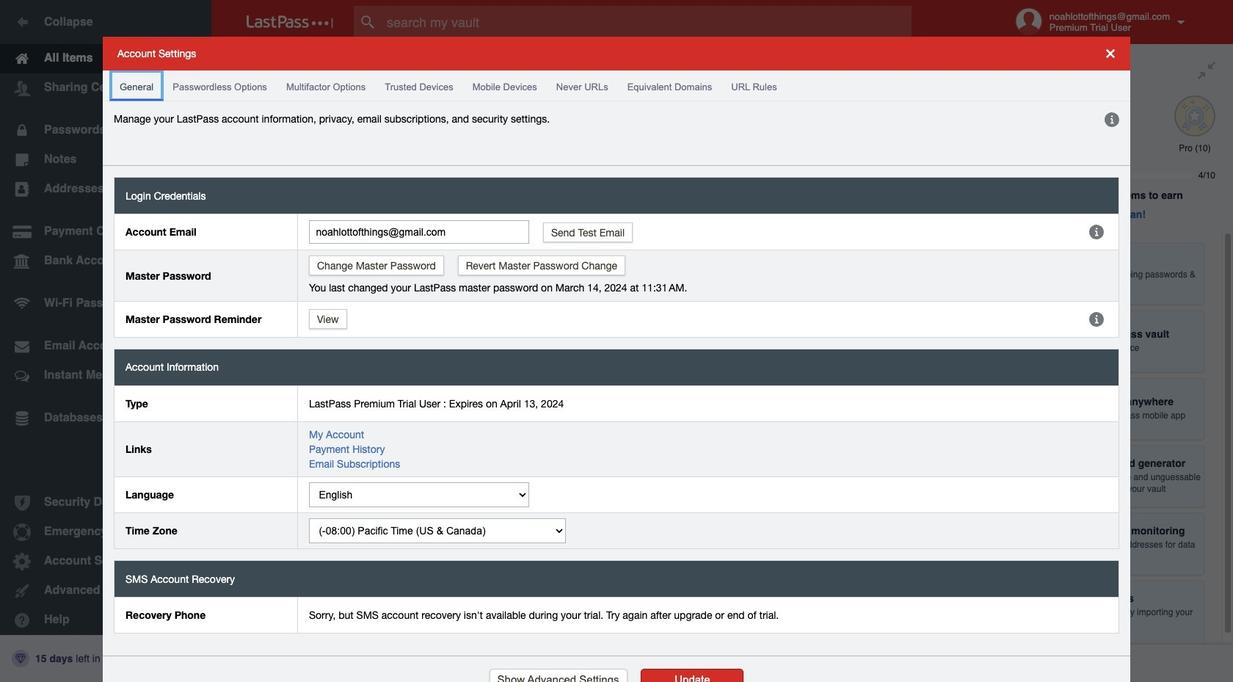 Task type: locate. For each thing, give the bounding box(es) containing it.
search my vault text field
[[354, 6, 940, 38]]

main navigation navigation
[[0, 0, 211, 682]]



Task type: vqa. For each thing, say whether or not it's contained in the screenshot.
search my vault text box
yes



Task type: describe. For each thing, give the bounding box(es) containing it.
new item navigation
[[901, 622, 956, 682]]

lastpass image
[[247, 15, 333, 29]]

vault options navigation
[[211, 44, 971, 88]]

Search search field
[[354, 6, 940, 38]]



